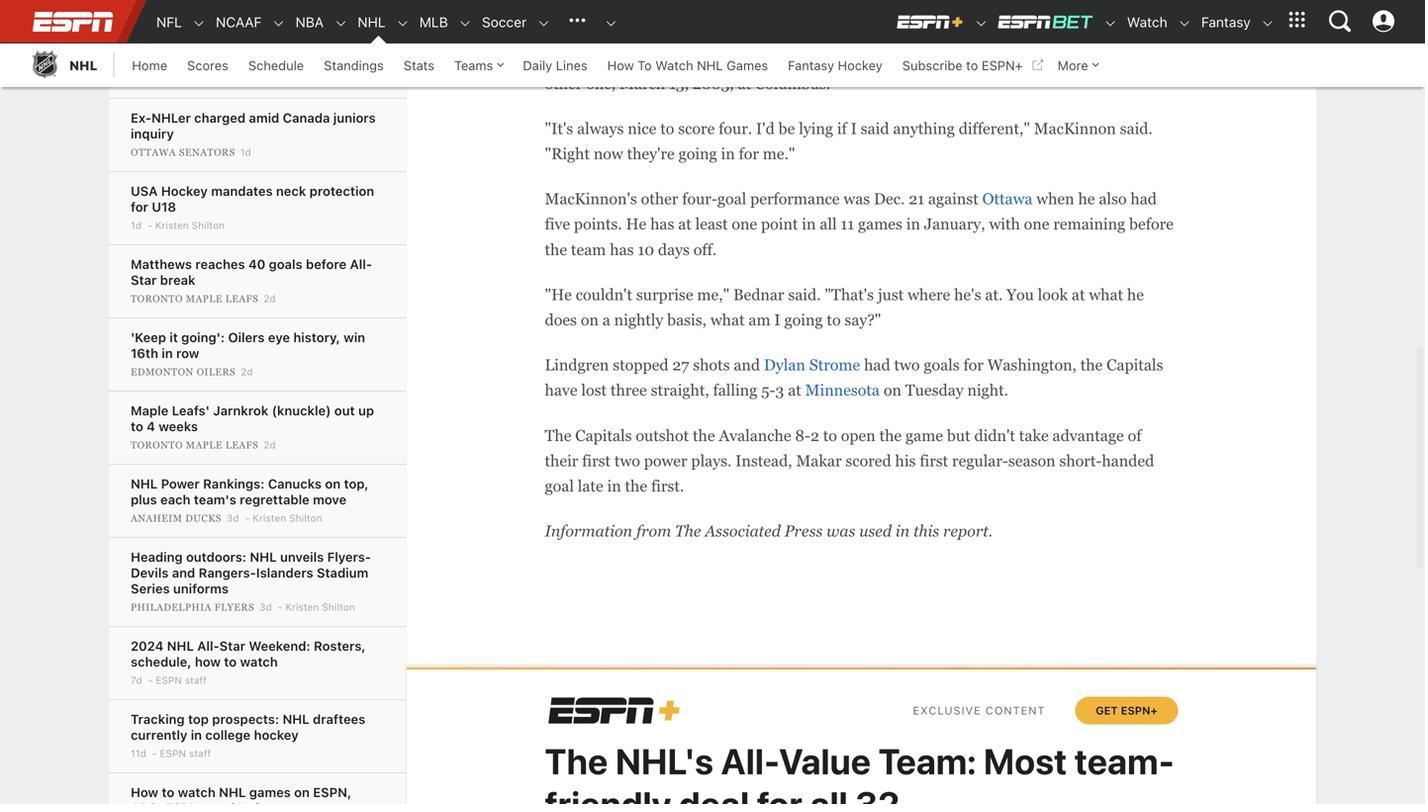 Task type: locate. For each thing, give the bounding box(es) containing it.
goals inside 'had two goals for washington, the capitals have lost three straight, falling 5-3 at'
[[924, 357, 960, 374]]

2d inside the 'keep it going': oilers eye history, win 16th in row edmonton oilers 2d
[[241, 366, 253, 378]]

leafs down matthews reaches 40 goals before all- star break 'link'
[[226, 294, 259, 304]]

to inside the capitals outshot the avalanche 8-2 to open the game but didn't take advantage of their first two power plays. instead, makar scored his first regular-season short-handed goal late in the first.
[[824, 427, 838, 445]]

2 vertical spatial maple
[[186, 440, 223, 451]]

games up hulu
[[249, 786, 291, 801]]

0 horizontal spatial fantasy
[[788, 58, 835, 73]]

the inside the nhl's all-value team: most team- friendly deal for all 32
[[545, 741, 608, 783]]

2 vertical spatial kristen shilton
[[286, 602, 355, 613]]

kristen for power
[[253, 513, 286, 524]]

1 vertical spatial staff
[[189, 749, 211, 760]]

at inside when he also had five points. he has at least one point in all 11 games in january, with one remaining before the team has 10 days off.
[[678, 216, 692, 233]]

0 horizontal spatial going
[[679, 145, 718, 163]]

3d for team's
[[227, 513, 239, 524]]

to up abc,
[[162, 786, 175, 801]]

uniforms
[[173, 582, 229, 597]]

1 vertical spatial goals
[[924, 357, 960, 374]]

1 vertical spatial a
[[603, 311, 611, 329]]

2024
[[131, 639, 164, 654]]

fantasy right watch link
[[1202, 14, 1251, 30]]

i inside "it's always nice to score four. i'd be lying if i said anything different," mackinnon said. "right now they're going in for me."
[[851, 120, 857, 138]]

3d down team's
[[227, 513, 239, 524]]

in right late
[[607, 478, 621, 496]]

1 vertical spatial oilers
[[197, 367, 236, 378]]

hockey for fantasy
[[838, 58, 883, 73]]

nhl up hulu
[[219, 786, 246, 801]]

leafs
[[226, 294, 259, 304], [226, 440, 259, 451]]

shilton down stadium
[[322, 602, 355, 613]]

toronto maple leafs link down weeks at the bottom left of the page
[[131, 440, 262, 452]]

1 horizontal spatial i
[[851, 120, 857, 138]]

2 horizontal spatial had
[[1131, 190, 1157, 208]]

1 toronto maple leafs link from the top
[[131, 293, 262, 305]]

had
[[1086, 49, 1112, 67], [1131, 190, 1157, 208], [864, 357, 891, 374]]

a
[[612, 24, 620, 42], [603, 311, 611, 329]]

0 horizontal spatial other
[[545, 75, 582, 92]]

going':
[[181, 330, 225, 345]]

at.
[[986, 286, 1003, 304]]

1 vertical spatial fantasy
[[788, 58, 835, 73]]

1 vertical spatial games
[[249, 786, 291, 801]]

nhler
[[151, 110, 191, 125]]

0 horizontal spatial he
[[1079, 190, 1096, 208]]

in down top
[[191, 728, 202, 743]]

1 vertical spatial other
[[641, 190, 679, 208]]

1995.
[[1003, 49, 1041, 67]]

0 horizontal spatial capitals
[[576, 427, 632, 445]]

the
[[545, 427, 572, 445], [675, 523, 701, 541], [545, 741, 608, 783]]

1 vertical spatial hockey
[[161, 184, 208, 199]]

1 horizontal spatial ottawa
[[983, 190, 1033, 208]]

star inside the matthews reaches 40 goals before all- star break toronto maple leafs 2d
[[131, 273, 157, 288]]

1 horizontal spatial hockey
[[838, 58, 883, 73]]

the inside when he also had five points. he has at least one point in all 11 games in january, with one remaining before the team has 10 days off.
[[545, 241, 567, 259]]

for inside the nhl's all-value team: most team- friendly deal for all 32
[[757, 784, 803, 805]]

what down me,"
[[711, 311, 745, 329]]

1 horizontal spatial all-
[[350, 257, 372, 272]]

to
[[638, 58, 652, 73]]

shilton down "move"
[[289, 513, 322, 524]]

before inside the matthews reaches 40 goals before all- star break toronto maple leafs 2d
[[306, 257, 347, 272]]

to inside and beat him with a backhander at 9:16 for just the second natural hat trick since the franchise moved to colorado in 1995. sakic had the other one, march 13, 2003, at columbus.
[[900, 49, 914, 67]]

prospects:
[[212, 712, 279, 727]]

goal down the 'their'
[[545, 478, 574, 496]]

all- for the nhl's all-value team: most team- friendly deal for all 32
[[721, 741, 779, 783]]

1 horizontal spatial games
[[858, 216, 903, 233]]

0 vertical spatial ottawa
[[131, 147, 176, 158]]

nhl power rankings: canucks on top, plus each team's regrettable move
[[131, 477, 369, 507]]

0 vertical spatial capitals
[[1107, 357, 1164, 374]]

to inside "he couldn't surprise me," bednar said. "that's just where he's at. you look at what he does on a nightly basis, what am i going to say?"
[[827, 311, 841, 329]]

home link
[[122, 44, 177, 87]]

2d inside maple leafs' jarnkrok (knuckle) out up to 4 weeks toronto maple leafs 2d
[[264, 440, 276, 451]]

0 vertical spatial with
[[577, 24, 608, 42]]

one down when
[[1024, 216, 1050, 233]]

the for capitals
[[545, 427, 572, 445]]

hockey inside usa hockey mandates neck protection for u18
[[161, 184, 208, 199]]

jarnkrok
[[213, 403, 269, 418]]

fantasy for fantasy
[[1202, 14, 1251, 30]]

3d
[[227, 513, 239, 524], [259, 602, 272, 613]]

nba link
[[286, 1, 324, 44]]

couldn't
[[576, 286, 633, 304]]

at
[[710, 24, 723, 42], [738, 75, 752, 92], [678, 216, 692, 233], [1072, 286, 1086, 304], [788, 382, 802, 400]]

0 vertical spatial all-
[[350, 257, 372, 272]]

1 vertical spatial capitals
[[576, 427, 632, 445]]

espn for in
[[160, 749, 186, 760]]

tracking top prospects: nhl draftees currently in college hockey
[[131, 712, 366, 743]]

0 horizontal spatial said.
[[788, 286, 821, 304]]

he up remaining
[[1079, 190, 1096, 208]]

in left this
[[896, 523, 910, 541]]

ex-
[[131, 110, 151, 125]]

for
[[760, 24, 780, 42], [739, 145, 759, 163], [131, 200, 148, 214], [964, 357, 984, 374], [757, 784, 803, 805]]

kristen shilton for nhl
[[286, 602, 355, 613]]

star inside 2024 nhl all-star weekend: rosters, schedule, how to watch
[[220, 639, 246, 654]]

mlb link
[[410, 1, 448, 44]]

has left 10
[[610, 241, 634, 259]]

soccer link
[[472, 1, 527, 44]]

1 horizontal spatial 1d
[[240, 147, 251, 158]]

amid
[[249, 110, 280, 125]]

on right does
[[581, 311, 599, 329]]

kristen down regrettable
[[253, 513, 286, 524]]

0 vertical spatial espn staff
[[156, 675, 207, 687]]

0 vertical spatial toronto maple leafs link
[[131, 293, 262, 305]]

1d down ex-nhler charged amid canada juniors inquiry link
[[240, 147, 251, 158]]

goals right 40
[[269, 257, 303, 272]]

kristen down the islanders on the left of the page
[[286, 602, 319, 613]]

toronto maple leafs link down break
[[131, 293, 262, 305]]

1 horizontal spatial first
[[920, 452, 949, 470]]

said
[[861, 120, 890, 138]]

to right "2"
[[824, 427, 838, 445]]

with
[[577, 24, 608, 42], [990, 216, 1021, 233]]

capitals down lost
[[576, 427, 632, 445]]

how inside how to watch nhl games on espn, abc, espn+ and hulu
[[131, 786, 158, 801]]

how left to
[[608, 58, 634, 73]]

0 horizontal spatial had
[[864, 357, 891, 374]]

in left the 1995.
[[985, 49, 999, 67]]

1 vertical spatial was
[[827, 523, 856, 541]]

star
[[131, 273, 157, 288], [220, 639, 246, 654]]

he's
[[955, 286, 982, 304]]

at inside 'had two goals for washington, the capitals have lost three straight, falling 5-3 at'
[[788, 382, 802, 400]]

before
[[1130, 216, 1174, 233], [306, 257, 347, 272]]

at inside "he couldn't surprise me," bednar said. "that's just where he's at. you look at what he does on a nightly basis, what am i going to say?"
[[1072, 286, 1086, 304]]

just up franchise
[[784, 24, 810, 42]]

he right look
[[1128, 286, 1145, 304]]

0 vertical spatial has
[[651, 216, 675, 233]]

had right sakic
[[1086, 49, 1112, 67]]

ottawa down inquiry
[[131, 147, 176, 158]]

the up friendly
[[545, 741, 608, 783]]

outshot
[[636, 427, 689, 445]]

stadium
[[317, 566, 369, 581]]

how for how to watch nhl games on espn, abc, espn+ and hulu
[[131, 786, 158, 801]]

toronto down 4 on the bottom of page
[[131, 440, 183, 451]]

1 vertical spatial all
[[810, 784, 848, 805]]

have
[[545, 382, 578, 400]]

0 horizontal spatial has
[[610, 241, 634, 259]]

i right if
[[851, 120, 857, 138]]

for up night.
[[964, 357, 984, 374]]

at right look
[[1072, 286, 1086, 304]]

had inside and beat him with a backhander at 9:16 for just the second natural hat trick since the franchise moved to colorado in 1995. sakic had the other one, march 13, 2003, at columbus.
[[1086, 49, 1112, 67]]

to right how
[[224, 655, 237, 670]]

soccer
[[482, 14, 527, 30]]

leafs inside maple leafs' jarnkrok (knuckle) out up to 4 weeks toronto maple leafs 2d
[[226, 440, 259, 451]]

espn staff down 'currently'
[[160, 749, 211, 760]]

1 horizontal spatial espn+
[[982, 58, 1024, 73]]

he
[[1079, 190, 1096, 208], [1128, 286, 1145, 304]]

look
[[1038, 286, 1068, 304]]

1 vertical spatial two
[[615, 452, 640, 470]]

to right moved
[[900, 49, 914, 67]]

staff for schedule,
[[185, 675, 207, 687]]

0 vertical spatial 3d
[[227, 513, 239, 524]]

first down game
[[920, 452, 949, 470]]

0 vertical spatial maple
[[186, 294, 223, 304]]

2 vertical spatial kristen
[[286, 602, 319, 613]]

1 vertical spatial toronto maple leafs link
[[131, 440, 262, 452]]

ottawa senators link
[[131, 147, 238, 158]]

before right remaining
[[1130, 216, 1174, 233]]

for down the four.
[[739, 145, 759, 163]]

1 horizontal spatial just
[[878, 286, 904, 304]]

to left say?"
[[827, 311, 841, 329]]

watch
[[240, 655, 278, 670], [178, 786, 216, 801]]

content
[[986, 705, 1046, 718]]

1 horizontal spatial goals
[[924, 357, 960, 374]]

value
[[779, 741, 871, 783]]

espn down 'currently'
[[160, 749, 186, 760]]

0 horizontal spatial a
[[603, 311, 611, 329]]

backhander
[[623, 24, 706, 42]]

0 vertical spatial leafs
[[226, 294, 259, 304]]

ottawa left when
[[983, 190, 1033, 208]]

oilers down 'row'
[[197, 367, 236, 378]]

2 toronto maple leafs link from the top
[[131, 440, 262, 452]]

philadelphia
[[131, 603, 212, 613]]

espn+ right 'colorado'
[[982, 58, 1024, 73]]

four.
[[719, 120, 753, 138]]

0 vertical spatial goals
[[269, 257, 303, 272]]

to left 4 on the bottom of page
[[131, 419, 143, 434]]

three
[[611, 382, 647, 400]]

a down couldn't at the left top of the page
[[603, 311, 611, 329]]

nhl up the standings link
[[358, 14, 386, 30]]

advantage
[[1053, 427, 1125, 445]]

for inside 'had two goals for washington, the capitals have lost three straight, falling 5-3 at'
[[964, 357, 984, 374]]

out
[[334, 403, 355, 418]]

1 horizontal spatial had
[[1086, 49, 1112, 67]]

had up minnesota on tuesday night.
[[864, 357, 891, 374]]

when
[[1037, 190, 1075, 208]]

0 horizontal spatial with
[[577, 24, 608, 42]]

what right look
[[1090, 286, 1124, 304]]

espn for schedule,
[[156, 675, 182, 687]]

fantasy inside fantasy hockey link
[[788, 58, 835, 73]]

said. inside "it's always nice to score four. i'd be lying if i said anything different," mackinnon said. "right now they're going in for me."
[[1120, 120, 1153, 138]]

watch inside how to watch nhl games on espn, abc, espn+ and hulu
[[178, 786, 216, 801]]

mlb
[[420, 14, 448, 30]]

season
[[1009, 452, 1056, 470]]

to inside how to watch nhl games on espn, abc, espn+ and hulu
[[162, 786, 175, 801]]

said. right mackinnon
[[1120, 120, 1153, 138]]

the inside the capitals outshot the avalanche 8-2 to open the game but didn't take advantage of their first two power plays. instead, makar scored his first regular-season short-handed goal late in the first.
[[545, 427, 572, 445]]

0 horizontal spatial goal
[[545, 478, 574, 496]]

two inside 'had two goals for washington, the capitals have lost three straight, falling 5-3 at'
[[895, 357, 920, 374]]

going inside "it's always nice to score four. i'd be lying if i said anything different," mackinnon said. "right now they're going in for me."
[[679, 145, 718, 163]]

in inside "it's always nice to score four. i'd be lying if i said anything different," mackinnon said. "right now they're going in for me."
[[721, 145, 735, 163]]

kristen shilton down stadium
[[286, 602, 355, 613]]

mandates
[[211, 184, 273, 199]]

first up late
[[582, 452, 611, 470]]

2d for oilers
[[241, 366, 253, 378]]

teams
[[454, 58, 493, 73]]

the down five
[[545, 241, 567, 259]]

schedule link
[[238, 44, 314, 87]]

1 vertical spatial just
[[878, 286, 904, 304]]

games down dec. at right top
[[858, 216, 903, 233]]

the up 'his'
[[880, 427, 902, 445]]

for down usa
[[131, 200, 148, 214]]

in down it
[[162, 346, 173, 361]]

performance
[[751, 190, 840, 208]]

oilers
[[228, 330, 265, 345], [197, 367, 236, 378]]

0 vertical spatial staff
[[185, 675, 207, 687]]

maple down break
[[186, 294, 223, 304]]

the inside 'had two goals for washington, the capitals have lost three straight, falling 5-3 at'
[[1081, 357, 1103, 374]]

goals inside the matthews reaches 40 goals before all- star break toronto maple leafs 2d
[[269, 257, 303, 272]]

to right nice
[[661, 120, 675, 138]]

0 horizontal spatial how
[[131, 786, 158, 801]]

january,
[[925, 216, 986, 233]]

standings
[[324, 58, 384, 73]]

1 vertical spatial kristen shilton
[[253, 513, 322, 524]]

1 vertical spatial with
[[990, 216, 1021, 233]]

0 horizontal spatial two
[[615, 452, 640, 470]]

said. left "that's
[[788, 286, 821, 304]]

for inside usa hockey mandates neck protection for u18
[[131, 200, 148, 214]]

1 one from the left
[[732, 216, 758, 233]]

four-
[[682, 190, 718, 208]]

lindgren
[[545, 357, 609, 374]]

watch down college on the bottom left of the page
[[178, 786, 216, 801]]

how to watch nhl games on espn, abc, espn+ and hulu
[[131, 786, 352, 805]]

straight,
[[651, 382, 710, 400]]

and left beat
[[777, 0, 804, 16]]

said. inside "he couldn't surprise me," bednar said. "that's just where he's at. you look at what he does on a nightly basis, what am i going to say?"
[[788, 286, 821, 304]]

2d for (knuckle)
[[264, 440, 276, 451]]

short-
[[1060, 452, 1102, 470]]

1 vertical spatial has
[[610, 241, 634, 259]]

2 leafs from the top
[[226, 440, 259, 451]]

fantasy inside fantasy link
[[1202, 14, 1251, 30]]

two up minnesota on tuesday night.
[[895, 357, 920, 374]]

the right from
[[675, 523, 701, 541]]

0 vertical spatial going
[[679, 145, 718, 163]]

1 horizontal spatial a
[[612, 24, 620, 42]]

0 horizontal spatial goals
[[269, 257, 303, 272]]

star down matthews
[[131, 273, 157, 288]]

nhl up the islanders on the left of the page
[[250, 550, 277, 565]]

was left used on the right of page
[[827, 523, 856, 541]]

all- inside the nhl's all-value team: most team- friendly deal for all 32
[[721, 741, 779, 783]]

maple down weeks at the bottom left of the page
[[186, 440, 223, 451]]

1 vertical spatial toronto
[[131, 440, 183, 451]]

1 horizontal spatial he
[[1128, 286, 1145, 304]]

first.
[[651, 478, 684, 496]]

1 horizontal spatial nhl link
[[348, 1, 386, 44]]

maple leafs' jarnkrok (knuckle) out up to 4 weeks link
[[131, 403, 374, 434]]

and inside how to watch nhl games on espn, abc, espn+ and hulu
[[211, 802, 235, 805]]

0 vertical spatial other
[[545, 75, 582, 92]]

2 vertical spatial 2d
[[264, 440, 276, 451]]

all- up win
[[350, 257, 372, 272]]

mackinnon
[[1034, 120, 1117, 138]]

all inside when he also had five points. he has at least one point in all 11 games in january, with one remaining before the team has 10 days off.
[[820, 216, 837, 233]]

0 vertical spatial fantasy
[[1202, 14, 1251, 30]]

on inside "he couldn't surprise me," bednar said. "that's just where he's at. you look at what he does on a nightly basis, what am i going to say?"
[[581, 311, 599, 329]]

1 vertical spatial kristen
[[253, 513, 286, 524]]

1 horizontal spatial watch
[[240, 655, 278, 670]]

0 horizontal spatial i
[[775, 311, 781, 329]]

goals up tuesday
[[924, 357, 960, 374]]

0 horizontal spatial what
[[711, 311, 745, 329]]

in down performance
[[802, 216, 816, 233]]

0 vertical spatial watch
[[240, 655, 278, 670]]

1 vertical spatial leafs
[[226, 440, 259, 451]]

leafs down "maple leafs' jarnkrok (knuckle) out up to 4 weeks" 'link'
[[226, 440, 259, 451]]

shots
[[693, 357, 730, 374]]

all- inside the matthews reaches 40 goals before all- star break toronto maple leafs 2d
[[350, 257, 372, 272]]

goal inside the capitals outshot the avalanche 8-2 to open the game but didn't take advantage of their first two power plays. instead, makar scored his first regular-season short-handed goal late in the first.
[[545, 478, 574, 496]]

team's
[[194, 493, 236, 507]]

toronto maple leafs link for weeks
[[131, 440, 262, 452]]

2 vertical spatial all-
[[721, 741, 779, 783]]

other down lines
[[545, 75, 582, 92]]

1 vertical spatial the
[[675, 523, 701, 541]]

a inside "he couldn't surprise me," bednar said. "that's just where he's at. you look at what he does on a nightly basis, what am i going to say?"
[[603, 311, 611, 329]]

0 horizontal spatial first
[[582, 452, 611, 470]]

0 vertical spatial 2d
[[264, 293, 276, 304]]

0 vertical spatial espn
[[156, 675, 182, 687]]

nhl image
[[30, 50, 59, 79]]

2 toronto from the top
[[131, 440, 183, 451]]

1 vertical spatial all-
[[197, 639, 220, 654]]

2d down matthews reaches 40 goals before all- star break 'link'
[[264, 293, 276, 304]]

1 leafs from the top
[[226, 294, 259, 304]]

1 horizontal spatial goal
[[718, 190, 747, 208]]

0 vertical spatial hockey
[[838, 58, 883, 73]]

he inside "he couldn't surprise me," bednar said. "that's just where he's at. you look at what he does on a nightly basis, what am i going to say?"
[[1128, 286, 1145, 304]]

watch down the weekend:
[[240, 655, 278, 670]]

1 horizontal spatial two
[[895, 357, 920, 374]]

1 vertical spatial star
[[220, 639, 246, 654]]

on left espn,
[[294, 786, 310, 801]]

toronto maple leafs link
[[131, 293, 262, 305], [131, 440, 262, 452]]

friendly
[[545, 784, 672, 805]]

say?"
[[845, 311, 882, 329]]

nhl link left home link
[[30, 44, 97, 87]]

the for nhl's
[[545, 741, 608, 783]]

was for performance
[[844, 190, 871, 208]]

espn staff for in
[[160, 749, 211, 760]]

maple up 4 on the bottom of page
[[131, 403, 169, 418]]

in inside and beat him with a backhander at 9:16 for just the second natural hat trick since the franchise moved to colorado in 1995. sakic had the other one, march 13, 2003, at columbus.
[[985, 49, 999, 67]]

0 vertical spatial two
[[895, 357, 920, 374]]

1 toronto from the top
[[131, 294, 183, 304]]

i'd
[[756, 120, 775, 138]]

devils
[[131, 566, 169, 581]]

nhl up hockey
[[283, 712, 310, 727]]

to inside maple leafs' jarnkrok (knuckle) out up to 4 weeks toronto maple leafs 2d
[[131, 419, 143, 434]]

just inside and beat him with a backhander at 9:16 for just the second natural hat trick since the franchise moved to colorado in 1995. sakic had the other one, march 13, 2003, at columbus.
[[784, 24, 810, 42]]

just inside "he couldn't surprise me," bednar said. "that's just where he's at. you look at what he does on a nightly basis, what am i going to say?"
[[878, 286, 904, 304]]

college
[[205, 728, 251, 743]]

standings link
[[314, 44, 394, 87]]

all- inside 2024 nhl all-star weekend: rosters, schedule, how to watch
[[197, 639, 220, 654]]

had right also
[[1131, 190, 1157, 208]]

2 horizontal spatial all-
[[721, 741, 779, 783]]

how
[[608, 58, 634, 73], [131, 786, 158, 801]]

neck
[[276, 184, 306, 199]]

toronto down break
[[131, 294, 183, 304]]

kristen shilton down regrettable
[[253, 513, 322, 524]]

1 horizontal spatial star
[[220, 639, 246, 654]]

protection
[[310, 184, 374, 199]]

nhl inside how to watch nhl games on espn, abc, espn+ and hulu
[[219, 786, 246, 801]]

1 vertical spatial espn staff
[[160, 749, 211, 760]]

1 horizontal spatial 3d
[[259, 602, 272, 613]]

1 first from the left
[[582, 452, 611, 470]]

espn+ right get
[[1121, 705, 1158, 718]]

0 horizontal spatial watch
[[656, 58, 694, 73]]

0 vertical spatial before
[[1130, 216, 1174, 233]]

off.
[[694, 241, 717, 259]]

0 horizontal spatial espn+
[[165, 802, 208, 805]]

1 vertical spatial said.
[[788, 286, 821, 304]]

other inside and beat him with a backhander at 9:16 for just the second natural hat trick since the franchise moved to colorado in 1995. sakic had the other one, march 13, 2003, at columbus.
[[545, 75, 582, 92]]

2003,
[[693, 75, 734, 92]]

kristen for outdoors:
[[286, 602, 319, 613]]

rankings:
[[203, 477, 265, 492]]

going right am
[[785, 311, 823, 329]]

what
[[1090, 286, 1124, 304], [711, 311, 745, 329]]

minnesota
[[806, 382, 880, 400]]

espn down schedule,
[[156, 675, 182, 687]]

0 vertical spatial kristen
[[155, 220, 189, 231]]

at left least in the top of the page
[[678, 216, 692, 233]]

the right the since on the right of the page
[[754, 49, 777, 67]]

espn staff down schedule,
[[156, 675, 207, 687]]

get
[[1096, 705, 1118, 718]]

home
[[132, 58, 167, 73]]

2 vertical spatial shilton
[[322, 602, 355, 613]]

espn+ inside how to watch nhl games on espn, abc, espn+ and hulu
[[165, 802, 208, 805]]

dylan
[[764, 357, 806, 374]]

for inside "it's always nice to score four. i'd be lying if i said anything different," mackinnon said. "right now they're going in for me."
[[739, 145, 759, 163]]

0 vertical spatial had
[[1086, 49, 1112, 67]]



Task type: describe. For each thing, give the bounding box(es) containing it.
two inside the capitals outshot the avalanche 8-2 to open the game but didn't take advantage of their first two power plays. instead, makar scored his first regular-season short-handed goal late in the first.
[[615, 452, 640, 470]]

lying
[[799, 120, 834, 138]]

1 vertical spatial what
[[711, 311, 745, 329]]

the left first.
[[625, 478, 648, 496]]

kristen shilton for rankings:
[[253, 513, 322, 524]]

up
[[358, 403, 374, 418]]

1 vertical spatial maple
[[131, 403, 169, 418]]

capitals inside the capitals outshot the avalanche 8-2 to open the game but didn't take advantage of their first two power plays. instead, makar scored his first regular-season short-handed goal late in the first.
[[576, 427, 632, 445]]

nhl's
[[616, 741, 714, 783]]

40
[[249, 257, 266, 272]]

0 vertical spatial kristen shilton
[[155, 220, 225, 231]]

ottawa link
[[983, 190, 1033, 208]]

shilton for rankings:
[[289, 513, 322, 524]]

in inside the 'keep it going': oilers eye history, win 16th in row edmonton oilers 2d
[[162, 346, 173, 361]]

for inside and beat him with a backhander at 9:16 for just the second natural hat trick since the franchise moved to colorado in 1995. sakic had the other one, march 13, 2003, at columbus.
[[760, 24, 780, 42]]

fantasy hockey link
[[778, 44, 893, 87]]

1 horizontal spatial other
[[641, 190, 679, 208]]

flyers
[[215, 603, 255, 613]]

subscribe to espn+ link
[[893, 44, 1048, 87]]

nhl inside nhl power rankings: canucks on top, plus each team's regrettable move
[[131, 477, 158, 492]]

0 vertical spatial goal
[[718, 190, 747, 208]]

matthews reaches 40 goals before all- star break link
[[131, 257, 372, 288]]

to right subscribe
[[967, 58, 979, 73]]

heading outdoors: nhl unveils flyers- devils and rangers-islanders stadium series uniforms link
[[131, 550, 371, 597]]

history,
[[293, 330, 340, 345]]

it
[[170, 330, 178, 345]]

stopped
[[613, 357, 669, 374]]

2d inside the matthews reaches 40 goals before all- star break toronto maple leafs 2d
[[264, 293, 276, 304]]

and inside and beat him with a backhander at 9:16 for just the second natural hat trick since the franchise moved to colorado in 1995. sakic had the other one, march 13, 2003, at columbus.
[[777, 0, 804, 16]]

different,"
[[959, 120, 1031, 138]]

how to watch nhl games
[[608, 58, 769, 73]]

with inside and beat him with a backhander at 9:16 for just the second natural hat trick since the franchise moved to colorado in 1995. sakic had the other one, march 13, 2003, at columbus.
[[577, 24, 608, 42]]

2 one from the left
[[1024, 216, 1050, 233]]

nhl inside 'heading outdoors: nhl unveils flyers- devils and rangers-islanders stadium series uniforms'
[[250, 550, 277, 565]]

the down watch link
[[1116, 49, 1138, 67]]

second
[[545, 49, 594, 67]]

weeks
[[159, 419, 198, 434]]

32
[[856, 784, 900, 805]]

rangers-
[[199, 566, 256, 581]]

on left tuesday
[[884, 382, 902, 400]]

in inside the capitals outshot the avalanche 8-2 to open the game but didn't take advantage of their first two power plays. instead, makar scored his first regular-season short-handed goal late in the first.
[[607, 478, 621, 496]]

staff for in
[[189, 749, 211, 760]]

hockey for usa
[[161, 184, 208, 199]]

lines
[[556, 58, 588, 73]]

leafs inside the matthews reaches 40 goals before all- star break toronto maple leafs 2d
[[226, 294, 259, 304]]

dylan strome link
[[764, 357, 861, 374]]

plays.
[[692, 452, 732, 470]]

tracking
[[131, 712, 185, 727]]

power
[[161, 477, 200, 492]]

game
[[906, 427, 944, 445]]

and inside 'heading outdoors: nhl unveils flyers- devils and rangers-islanders stadium series uniforms'
[[172, 566, 195, 581]]

games
[[727, 58, 769, 73]]

2 first from the left
[[920, 452, 949, 470]]

he inside when he also had five points. he has at least one point in all 11 games in january, with one remaining before the team has 10 days off.
[[1079, 190, 1096, 208]]

daily lines link
[[513, 44, 598, 87]]

nhl right nhl icon
[[69, 58, 97, 73]]

espn+ image
[[545, 694, 704, 729]]

'keep
[[131, 330, 166, 345]]

1 vertical spatial watch
[[656, 58, 694, 73]]

trick
[[679, 49, 711, 67]]

0 vertical spatial oilers
[[228, 330, 265, 345]]

0 vertical spatial shilton
[[192, 220, 225, 231]]

toronto maple leafs link for toronto
[[131, 293, 262, 305]]

daily
[[523, 58, 553, 73]]

usa
[[131, 184, 158, 199]]

how
[[195, 655, 221, 670]]

ex-nhler charged amid canada juniors inquiry ottawa senators 1d
[[131, 110, 376, 158]]

leafs'
[[172, 403, 210, 418]]

fantasy for fantasy hockey
[[788, 58, 835, 73]]

1 horizontal spatial watch
[[1128, 14, 1168, 30]]

draftees
[[313, 712, 366, 727]]

how for how to watch nhl games
[[608, 58, 634, 73]]

mackinnon's
[[545, 190, 637, 208]]

ncaaf link
[[206, 1, 262, 44]]

this
[[914, 523, 940, 541]]

games inside how to watch nhl games on espn, abc, espn+ and hulu
[[249, 786, 291, 801]]

"it's always nice to score four. i'd be lying if i said anything different," mackinnon said. "right now they're going in for me."
[[545, 120, 1153, 163]]

a inside and beat him with a backhander at 9:16 for just the second natural hat trick since the franchise moved to colorado in 1995. sakic had the other one, march 13, 2003, at columbus.
[[612, 24, 620, 42]]

minnesota link
[[806, 382, 880, 400]]

had inside when he also had five points. he has at least one point in all 11 games in january, with one remaining before the team has 10 days off.
[[1131, 190, 1157, 208]]

tuesday
[[906, 382, 964, 400]]

games inside when he also had five points. he has at least one point in all 11 games in january, with one remaining before the team has 10 days off.
[[858, 216, 903, 233]]

heading outdoors: nhl unveils flyers- devils and rangers-islanders stadium series uniforms
[[131, 550, 371, 597]]

to inside "it's always nice to score four. i'd be lying if i said anything different," mackinnon said. "right now they're going in for me."
[[661, 120, 675, 138]]

avalanche
[[719, 427, 792, 445]]

maple inside the matthews reaches 40 goals before all- star break toronto maple leafs 2d
[[186, 294, 223, 304]]

heading
[[131, 550, 183, 565]]

late
[[578, 478, 604, 496]]

the up the plays.
[[693, 427, 715, 445]]

in down 21
[[907, 216, 921, 233]]

teams link
[[445, 44, 513, 87]]

at left the 9:16
[[710, 24, 723, 42]]

plus
[[131, 493, 157, 507]]

schedule,
[[131, 655, 192, 670]]

hockey
[[254, 728, 299, 743]]

the down beat
[[814, 24, 837, 42]]

scores
[[187, 58, 229, 73]]

on inside nhl power rankings: canucks on top, plus each team's regrettable move
[[325, 477, 341, 492]]

matthews
[[131, 257, 192, 272]]

in inside tracking top prospects: nhl draftees currently in college hockey
[[191, 728, 202, 743]]

information from the associated press was used in this report.
[[545, 523, 993, 541]]

i inside "he couldn't surprise me," bednar said. "that's just where he's at. you look at what he does on a nightly basis, what am i going to say?"
[[775, 311, 781, 329]]

didn't
[[975, 427, 1016, 445]]

on inside how to watch nhl games on espn, abc, espn+ and hulu
[[294, 786, 310, 801]]

shilton for nhl
[[322, 602, 355, 613]]

all- for 2024 nhl all-star weekend: rosters, schedule, how to watch
[[197, 639, 220, 654]]

toronto inside maple leafs' jarnkrok (knuckle) out up to 4 weeks toronto maple leafs 2d
[[131, 440, 183, 451]]

usa hockey mandates neck protection for u18
[[131, 184, 374, 214]]

1 vertical spatial ottawa
[[983, 190, 1033, 208]]

to inside 2024 nhl all-star weekend: rosters, schedule, how to watch
[[224, 655, 237, 670]]

with inside when he also had five points. he has at least one point in all 11 games in january, with one remaining before the team has 10 days off.
[[990, 216, 1021, 233]]

had inside 'had two goals for washington, the capitals have lost three straight, falling 5-3 at'
[[864, 357, 891, 374]]

0 horizontal spatial nhl link
[[30, 44, 97, 87]]

before inside when he also had five points. he has at least one point in all 11 games in january, with one remaining before the team has 10 days off.
[[1130, 216, 1174, 233]]

you
[[1007, 286, 1035, 304]]

surprise
[[637, 286, 694, 304]]

all inside the nhl's all-value team: most team- friendly deal for all 32
[[810, 784, 848, 805]]

information
[[545, 523, 633, 541]]

1 horizontal spatial has
[[651, 216, 675, 233]]

currently
[[131, 728, 187, 743]]

matthews reaches 40 goals before all- star break toronto maple leafs 2d
[[131, 257, 372, 304]]

remaining
[[1054, 216, 1126, 233]]

point
[[761, 216, 799, 233]]

canada
[[283, 110, 330, 125]]

minnesota on tuesday night.
[[806, 382, 1009, 400]]

0 vertical spatial what
[[1090, 286, 1124, 304]]

row
[[176, 346, 199, 361]]

capitals inside 'had two goals for washington, the capitals have lost three straight, falling 5-3 at'
[[1107, 357, 1164, 374]]

now
[[594, 145, 624, 163]]

used
[[860, 523, 892, 541]]

outdoors:
[[186, 550, 247, 565]]

1 vertical spatial espn+
[[1121, 705, 1158, 718]]

toronto inside the matthews reaches 40 goals before all- star break toronto maple leafs 2d
[[131, 294, 183, 304]]

and up the falling
[[734, 357, 760, 374]]

if
[[837, 120, 847, 138]]

"he couldn't surprise me," bednar said. "that's just where he's at. you look at what he does on a nightly basis, what am i going to say?"
[[545, 286, 1145, 329]]

1d inside ex-nhler charged amid canada juniors inquiry ottawa senators 1d
[[240, 147, 251, 158]]

franchise
[[781, 49, 845, 67]]

going inside "he couldn't surprise me," bednar said. "that's just where he's at. you look at what he does on a nightly basis, what am i going to say?"
[[785, 311, 823, 329]]

0 horizontal spatial 1d
[[131, 220, 142, 231]]

least
[[696, 216, 728, 233]]

edmonton oilers link
[[131, 366, 239, 378]]

lindgren stopped 27 shots and dylan strome
[[545, 357, 861, 374]]

points.
[[574, 216, 622, 233]]

report.
[[944, 523, 993, 541]]

five
[[545, 216, 570, 233]]

was for press
[[827, 523, 856, 541]]

nhl power rankings: canucks on top, plus each team's regrettable move link
[[131, 477, 369, 507]]

nhl inside tracking top prospects: nhl draftees currently in college hockey
[[283, 712, 310, 727]]

13,
[[669, 75, 689, 92]]

watch inside 2024 nhl all-star weekend: rosters, schedule, how to watch
[[240, 655, 278, 670]]

top
[[188, 712, 209, 727]]

2024 nhl all-star weekend: rosters, schedule, how to watch
[[131, 639, 366, 670]]

nhl inside 2024 nhl all-star weekend: rosters, schedule, how to watch
[[167, 639, 194, 654]]

(knuckle)
[[272, 403, 331, 418]]

espn staff for schedule,
[[156, 675, 207, 687]]

espn,
[[313, 786, 352, 801]]

nhl up the 2003,
[[697, 58, 723, 73]]

weekend:
[[249, 639, 311, 654]]

at down games
[[738, 75, 752, 92]]

ottawa inside ex-nhler charged amid canada juniors inquiry ottawa senators 1d
[[131, 147, 176, 158]]

3d for islanders
[[259, 602, 272, 613]]



Task type: vqa. For each thing, say whether or not it's contained in the screenshot.


